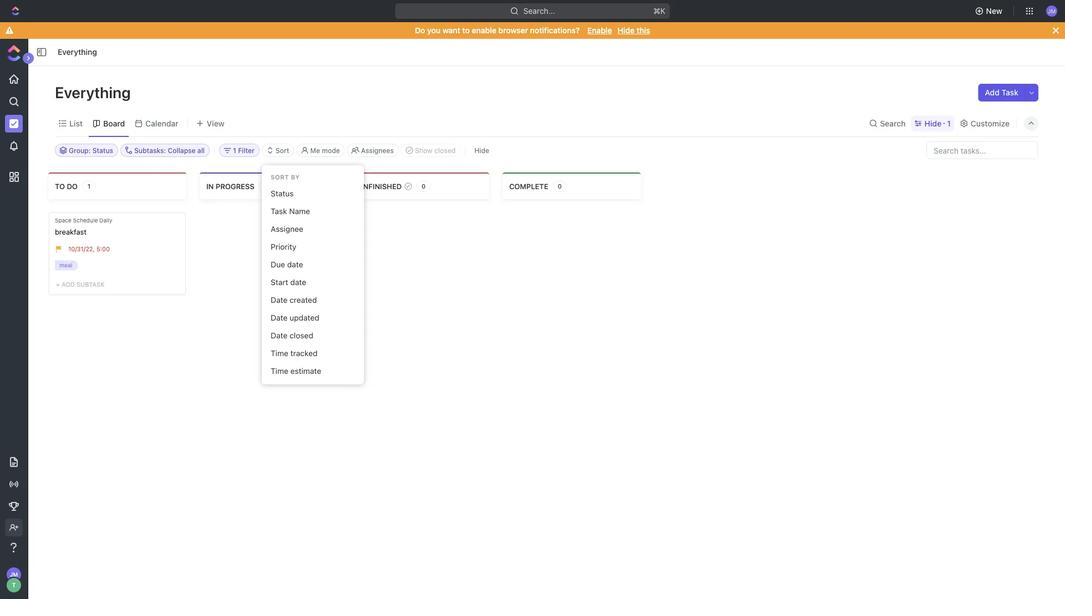 Task type: locate. For each thing, give the bounding box(es) containing it.
+ add subtask
[[56, 281, 105, 288]]

to right the want
[[463, 26, 470, 35]]

do you want to enable browser notifications? enable hide this
[[415, 26, 650, 35]]

0 horizontal spatial hide
[[475, 147, 489, 154]]

in progress
[[206, 182, 255, 190]]

date
[[287, 260, 303, 269], [290, 278, 306, 287]]

search...
[[524, 6, 555, 16]]

date inside date closed button
[[271, 331, 288, 340]]

task up customize on the right top of the page
[[1002, 88, 1019, 97]]

1 horizontal spatial 1
[[947, 119, 951, 128]]

1 horizontal spatial task
[[1002, 88, 1019, 97]]

hide
[[618, 26, 635, 35], [925, 119, 942, 128], [475, 147, 489, 154]]

0 horizontal spatial 0
[[264, 183, 268, 190]]

space schedule daily breakfast
[[55, 217, 112, 236]]

date down start
[[271, 295, 288, 305]]

0 horizontal spatial 1
[[88, 183, 91, 190]]

sort
[[276, 147, 289, 154], [271, 174, 289, 181]]

add task
[[985, 88, 1019, 97]]

0 for in progress
[[264, 183, 268, 190]]

2 vertical spatial hide
[[475, 147, 489, 154]]

task
[[1002, 88, 1019, 97], [271, 207, 287, 216]]

0 left the status
[[264, 183, 268, 190]]

add right the '+'
[[62, 281, 75, 288]]

1 date from the top
[[271, 295, 288, 305]]

1 horizontal spatial hide
[[618, 26, 635, 35]]

time down time tracked
[[271, 367, 288, 376]]

add up customize on the right top of the page
[[985, 88, 1000, 97]]

date for due date
[[287, 260, 303, 269]]

0 vertical spatial date
[[287, 260, 303, 269]]

2 date from the top
[[271, 313, 288, 322]]

0 vertical spatial 1
[[947, 119, 951, 128]]

2 horizontal spatial hide
[[925, 119, 942, 128]]

3 0 from the left
[[558, 183, 562, 190]]

date for date closed
[[271, 331, 288, 340]]

3 date from the top
[[271, 331, 288, 340]]

time for time tracked
[[271, 349, 288, 358]]

time for time estimate
[[271, 367, 288, 376]]

sort inside sort dropdown button
[[276, 147, 289, 154]]

date closed
[[271, 331, 313, 340]]

updated
[[290, 313, 319, 322]]

assignees button
[[347, 144, 399, 157]]

0 vertical spatial time
[[271, 349, 288, 358]]

list
[[69, 119, 83, 128]]

0 vertical spatial to
[[463, 26, 470, 35]]

hide 1
[[925, 119, 951, 128]]

hide for hide
[[475, 147, 489, 154]]

date inside date updated button
[[271, 313, 288, 322]]

1 horizontal spatial 0
[[422, 183, 426, 190]]

closed
[[290, 331, 313, 340]]

this
[[637, 26, 650, 35]]

time estimate button
[[266, 362, 360, 380]]

customize
[[971, 119, 1010, 128]]

Search tasks... text field
[[927, 142, 1038, 159]]

1 vertical spatial add
[[62, 281, 75, 288]]

new button
[[971, 2, 1009, 20]]

priority button
[[266, 238, 360, 256]]

date inside date created "button"
[[271, 295, 288, 305]]

add task button
[[979, 84, 1026, 102]]

search
[[880, 119, 906, 128]]

1
[[947, 119, 951, 128], [88, 183, 91, 190]]

everything
[[58, 47, 97, 57], [55, 83, 134, 101]]

task name
[[271, 207, 310, 216]]

enable
[[588, 26, 612, 35]]

0 right complete on the top
[[558, 183, 562, 190]]

due
[[271, 260, 285, 269]]

0 vertical spatial task
[[1002, 88, 1019, 97]]

customize button
[[957, 116, 1013, 131]]

0 vertical spatial sort
[[276, 147, 289, 154]]

task down the status
[[271, 207, 287, 216]]

⌘k
[[654, 6, 666, 16]]

sort left by
[[271, 174, 289, 181]]

date
[[271, 295, 288, 305], [271, 313, 288, 322], [271, 331, 288, 340]]

status
[[271, 189, 294, 198]]

to
[[463, 26, 470, 35], [55, 182, 65, 190]]

1 vertical spatial date
[[271, 313, 288, 322]]

start date button
[[266, 274, 360, 291]]

calendar link
[[143, 116, 179, 131]]

0 horizontal spatial add
[[62, 281, 75, 288]]

board link
[[101, 116, 125, 131]]

2 vertical spatial date
[[271, 331, 288, 340]]

notifications?
[[530, 26, 580, 35]]

+
[[56, 281, 60, 288]]

time down 'date closed'
[[271, 349, 288, 358]]

1 vertical spatial date
[[290, 278, 306, 287]]

date up 'date closed'
[[271, 313, 288, 322]]

priority
[[271, 242, 296, 251]]

sort by
[[271, 174, 300, 181]]

assignee button
[[266, 220, 360, 238]]

due date button
[[266, 256, 360, 274]]

0 right unfinished
[[422, 183, 426, 190]]

estimate
[[291, 367, 321, 376]]

1 vertical spatial sort
[[271, 174, 289, 181]]

1 left customize button
[[947, 119, 951, 128]]

tracked
[[291, 349, 318, 358]]

date right due
[[287, 260, 303, 269]]

1 vertical spatial to
[[55, 182, 65, 190]]

hide inside button
[[475, 147, 489, 154]]

1 time from the top
[[271, 349, 288, 358]]

0 vertical spatial hide
[[618, 26, 635, 35]]

0 vertical spatial date
[[271, 295, 288, 305]]

1 vertical spatial 1
[[88, 183, 91, 190]]

1 0 from the left
[[264, 183, 268, 190]]

1 right do
[[88, 183, 91, 190]]

1 vertical spatial hide
[[925, 119, 942, 128]]

0
[[264, 183, 268, 190], [422, 183, 426, 190], [558, 183, 562, 190]]

1 vertical spatial time
[[271, 367, 288, 376]]

1 horizontal spatial add
[[985, 88, 1000, 97]]

date left 'closed'
[[271, 331, 288, 340]]

date up date created
[[290, 278, 306, 287]]

complete
[[509, 182, 549, 190]]

0 vertical spatial add
[[985, 88, 1000, 97]]

date closed button
[[266, 327, 360, 345]]

add
[[985, 88, 1000, 97], [62, 281, 75, 288]]

to do
[[55, 182, 78, 190]]

sort up sort by
[[276, 147, 289, 154]]

0 vertical spatial everything
[[58, 47, 97, 57]]

date for start date
[[290, 278, 306, 287]]

created
[[290, 295, 317, 305]]

2 horizontal spatial 0
[[558, 183, 562, 190]]

time
[[271, 349, 288, 358], [271, 367, 288, 376]]

0 horizontal spatial task
[[271, 207, 287, 216]]

1 horizontal spatial to
[[463, 26, 470, 35]]

assignees
[[361, 147, 394, 154]]

new
[[987, 6, 1003, 16]]

to left do
[[55, 182, 65, 190]]

everything link
[[55, 46, 100, 59]]

task name button
[[266, 203, 360, 220]]

2 time from the top
[[271, 367, 288, 376]]



Task type: describe. For each thing, give the bounding box(es) containing it.
date for date created
[[271, 295, 288, 305]]

name
[[289, 207, 310, 216]]

daily
[[99, 217, 112, 223]]

subtask
[[77, 281, 105, 288]]

1 vertical spatial everything
[[55, 83, 134, 101]]

date for date updated
[[271, 313, 288, 322]]

due date
[[271, 260, 303, 269]]

progress
[[216, 182, 255, 190]]

hide button
[[470, 144, 494, 157]]

in
[[206, 182, 214, 190]]

date updated
[[271, 313, 319, 322]]

breakfast
[[55, 228, 87, 236]]

assignee
[[271, 224, 303, 234]]

2 0 from the left
[[422, 183, 426, 190]]

search button
[[866, 116, 909, 131]]

time estimate
[[271, 367, 321, 376]]

list link
[[67, 116, 83, 131]]

want
[[443, 26, 461, 35]]

sort for sort
[[276, 147, 289, 154]]

add inside button
[[985, 88, 1000, 97]]

date created button
[[266, 291, 360, 309]]

sort button
[[262, 144, 294, 157]]

0 for complete
[[558, 183, 562, 190]]

do
[[415, 26, 425, 35]]

enable
[[472, 26, 497, 35]]

sort for sort by
[[271, 174, 289, 181]]

time tracked button
[[266, 345, 360, 362]]

you
[[427, 26, 441, 35]]

date created
[[271, 295, 317, 305]]

1 vertical spatial task
[[271, 207, 287, 216]]

status button
[[266, 185, 360, 203]]

0 horizontal spatial to
[[55, 182, 65, 190]]

unfinished
[[358, 182, 402, 190]]

schedule
[[73, 217, 98, 223]]

board
[[103, 119, 125, 128]]

by
[[291, 174, 300, 181]]

browser
[[499, 26, 528, 35]]

time tracked
[[271, 349, 318, 358]]

space
[[55, 217, 71, 223]]

start
[[271, 278, 288, 287]]

calendar
[[145, 119, 179, 128]]

do
[[67, 182, 78, 190]]

start date
[[271, 278, 306, 287]]

hide for hide 1
[[925, 119, 942, 128]]

date updated button
[[266, 309, 360, 327]]



Task type: vqa. For each thing, say whether or not it's contained in the screenshot.
Time estimate
yes



